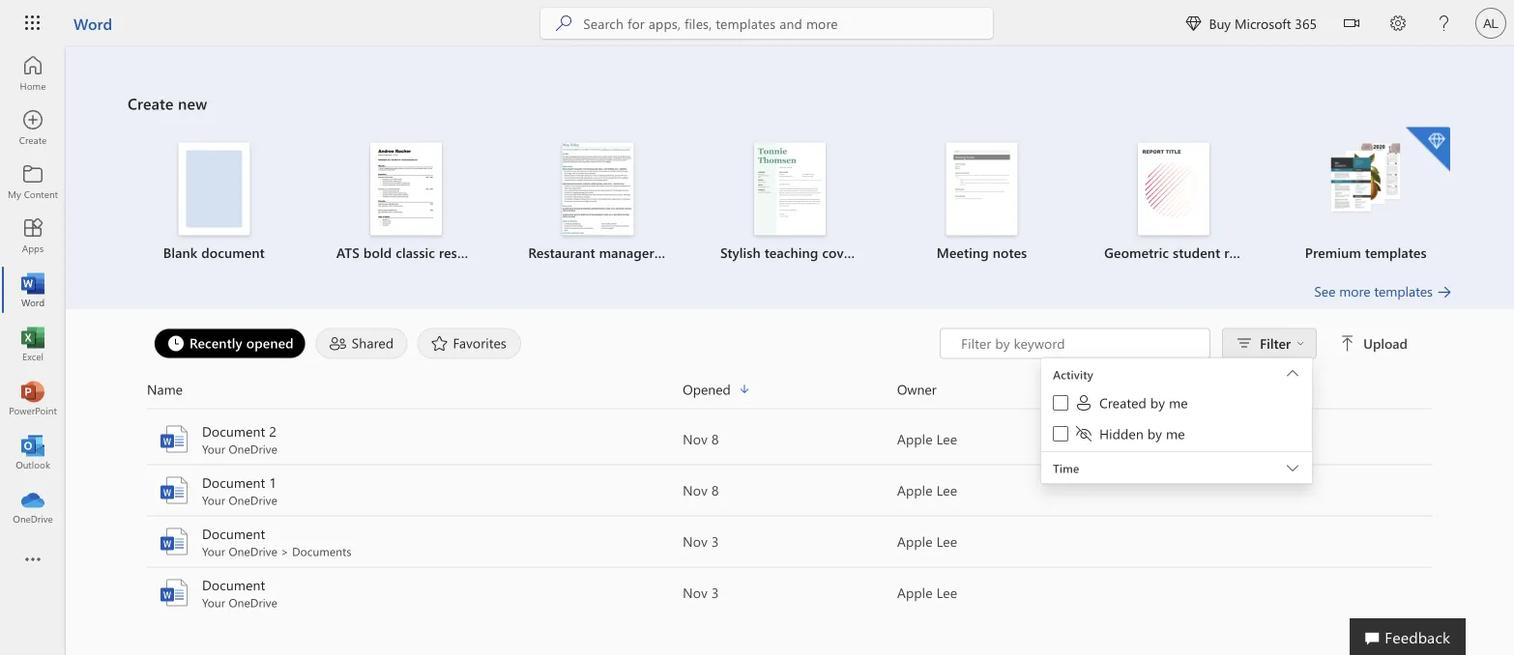 Task type: describe. For each thing, give the bounding box(es) containing it.
 button
[[1329, 0, 1375, 50]]

document
[[201, 244, 265, 262]]

owner button
[[897, 379, 1112, 401]]

geometric student report image
[[1138, 143, 1210, 235]]

document for document your onedrive
[[202, 576, 265, 594]]

stylish teaching cover letter element
[[706, 143, 893, 263]]

meeting notes
[[937, 244, 1027, 262]]


[[1340, 336, 1356, 352]]

templates inside button
[[1374, 282, 1433, 300]]

more
[[1340, 282, 1371, 300]]

onedrive image
[[23, 497, 43, 516]]

created by me
[[1100, 394, 1188, 412]]

created
[[1100, 394, 1147, 412]]

activity inside column header
[[1112, 381, 1156, 398]]

word image for document 1
[[159, 475, 190, 506]]

2 resume from the left
[[658, 244, 704, 262]]

apple lee for document 1 your onedrive
[[897, 482, 958, 499]]

nov 3 for document your onedrive > documents
[[683, 533, 719, 551]]

your inside document your onedrive > documents
[[202, 544, 225, 559]]

apple lee for document your onedrive > documents
[[897, 533, 958, 551]]

opened
[[246, 334, 294, 352]]

onedrive inside document 2 your onedrive
[[229, 441, 278, 457]]

stylish
[[720, 244, 761, 262]]

word image for document your onedrive
[[159, 578, 190, 609]]

apple for document your onedrive > documents
[[897, 533, 933, 551]]

row inside create new main content
[[147, 379, 1433, 410]]

meeting notes element
[[898, 143, 1066, 263]]

2
[[269, 423, 277, 440]]

templates inside list
[[1365, 244, 1427, 262]]


[[1344, 15, 1360, 31]]

8 for 1
[[712, 482, 719, 499]]

create new
[[128, 93, 207, 114]]

onedrive inside document your onedrive > documents
[[229, 544, 278, 559]]

favorites tab
[[412, 328, 526, 359]]

al button
[[1468, 0, 1514, 46]]

1 name document cell from the top
[[147, 525, 683, 559]]

2 name document cell from the top
[[147, 576, 683, 611]]

word banner
[[0, 0, 1514, 50]]

stylish teaching cover letter image
[[754, 143, 826, 235]]

bold
[[364, 244, 392, 262]]

your inside document 2 your onedrive
[[202, 441, 225, 457]]

1 menu from the top
[[1042, 358, 1312, 359]]

favorites element
[[417, 328, 521, 359]]

excel image
[[23, 335, 43, 354]]

premium templates image
[[1330, 143, 1402, 214]]

cover
[[822, 244, 856, 262]]

notes
[[993, 244, 1027, 262]]


[[1186, 15, 1201, 31]]

name document 1 cell
[[147, 473, 683, 508]]

 buy microsoft 365
[[1186, 14, 1317, 32]]

document your onedrive > documents
[[202, 525, 352, 559]]

feedback button
[[1350, 619, 1466, 656]]

teaching
[[765, 244, 818, 262]]

 upload
[[1340, 335, 1408, 352]]

2 menu from the top
[[1042, 359, 1312, 453]]

blank document element
[[130, 143, 298, 263]]

your inside document your onedrive
[[202, 595, 225, 611]]

1
[[269, 474, 277, 492]]

created by me checkbox item
[[1042, 390, 1312, 421]]

document for document 1 your onedrive
[[202, 474, 265, 492]]

view more apps image
[[23, 551, 43, 571]]

recently
[[190, 334, 242, 352]]

create image
[[23, 118, 43, 137]]

recently opened element
[[154, 328, 306, 359]]

lee for document 2 your onedrive
[[937, 430, 958, 448]]

word
[[73, 13, 112, 33]]

premium templates diamond image
[[1406, 127, 1450, 172]]

hidden by me
[[1100, 425, 1185, 443]]

3 for document your onedrive
[[712, 584, 719, 602]]

recently opened
[[190, 334, 294, 352]]

see more templates button
[[1314, 282, 1452, 301]]

feedback
[[1385, 627, 1450, 647]]

me for hidden by me
[[1166, 425, 1185, 443]]

ats
[[336, 244, 360, 262]]

onedrive inside document your onedrive
[[229, 595, 278, 611]]

restaurant manager resume
[[528, 244, 704, 262]]



Task type: vqa. For each thing, say whether or not it's contained in the screenshot.


Task type: locate. For each thing, give the bounding box(es) containing it.
restaurant
[[528, 244, 595, 262]]

document inside document 1 your onedrive
[[202, 474, 265, 492]]

nov 8 for document 1
[[683, 482, 719, 499]]

1 nov 3 from the top
[[683, 533, 719, 551]]

displaying 4 out of 7 files. status
[[940, 328, 1412, 488]]

manager
[[599, 244, 654, 262]]

word image left document 1 your onedrive
[[159, 475, 190, 506]]

tab list containing recently opened
[[149, 328, 940, 359]]

tab list
[[149, 328, 940, 359]]

2 your from the top
[[202, 493, 225, 508]]

buy
[[1209, 14, 1231, 32]]

4 apple from the top
[[897, 584, 933, 602]]

by for hidden
[[1148, 425, 1162, 443]]

document 1 your onedrive
[[202, 474, 278, 508]]

2 nov from the top
[[683, 482, 708, 499]]

3 nov from the top
[[683, 533, 708, 551]]

2 onedrive from the top
[[229, 493, 278, 508]]

1 vertical spatial me
[[1166, 425, 1185, 443]]

list
[[128, 125, 1452, 282]]

0 vertical spatial name document cell
[[147, 525, 683, 559]]

onedrive down document your onedrive > documents
[[229, 595, 278, 611]]

owner
[[897, 381, 937, 398]]

activity, column 4 of 4 column header
[[1112, 379, 1433, 401]]

1 3 from the top
[[712, 533, 719, 551]]

list containing blank document
[[128, 125, 1452, 282]]

0 vertical spatial me
[[1169, 394, 1188, 412]]

3 for document your onedrive > documents
[[712, 533, 719, 551]]

1 horizontal spatial resume
[[658, 244, 704, 262]]

list inside create new main content
[[128, 125, 1452, 282]]

none search field inside word banner
[[541, 8, 993, 39]]

activity up "hidden by me" 'element'
[[1112, 381, 1156, 398]]

0 vertical spatial word image
[[23, 280, 43, 300]]

nov for document 2 your onedrive
[[683, 430, 708, 448]]

1 vertical spatial by
[[1148, 425, 1162, 443]]

blank
[[163, 244, 198, 262]]

onedrive inside document 1 your onedrive
[[229, 493, 278, 508]]

create new main content
[[66, 46, 1514, 619]]

Search box. Suggestions appear as you type. search field
[[583, 8, 993, 39]]

8
[[712, 430, 719, 448], [712, 482, 719, 499]]

3 menu from the top
[[1042, 390, 1312, 452]]

>
[[281, 544, 289, 559]]

1 word image from the top
[[159, 527, 190, 557]]

me inside 'element'
[[1169, 394, 1188, 412]]

2 apple lee from the top
[[897, 482, 958, 499]]

powerpoint image
[[23, 389, 43, 408]]

hidden by me element
[[1074, 425, 1185, 444]]

word image inside name document 2 cell
[[159, 424, 190, 455]]

1 nov from the top
[[683, 430, 708, 448]]

3 lee from the top
[[937, 533, 958, 551]]

4 document from the top
[[202, 576, 265, 594]]

row
[[147, 379, 1433, 410]]

lee for document your onedrive
[[937, 584, 958, 602]]

your down document 2 your onedrive
[[202, 493, 225, 508]]

2 apple from the top
[[897, 482, 933, 499]]

classic
[[396, 244, 435, 262]]

name document cell
[[147, 525, 683, 559], [147, 576, 683, 611]]

document for document your onedrive > documents
[[202, 525, 265, 543]]

3
[[712, 533, 719, 551], [712, 584, 719, 602]]

navigation
[[0, 46, 66, 534]]

apps image
[[23, 226, 43, 246]]

2 8 from the top
[[712, 482, 719, 499]]

time
[[1053, 461, 1079, 476]]

geometric student report
[[1104, 244, 1264, 262]]

onedrive down 2
[[229, 441, 278, 457]]

1 vertical spatial nov 3
[[683, 584, 719, 602]]

0 horizontal spatial activity
[[1053, 367, 1094, 382]]

2 vertical spatial word image
[[159, 475, 190, 506]]

2 3 from the top
[[712, 584, 719, 602]]

2 nov 8 from the top
[[683, 482, 719, 499]]

tab list inside create new main content
[[149, 328, 940, 359]]

nov for document your onedrive > documents
[[683, 533, 708, 551]]

document left the 1
[[202, 474, 265, 492]]

nov
[[683, 430, 708, 448], [683, 482, 708, 499], [683, 533, 708, 551], [683, 584, 708, 602]]

shared element
[[316, 328, 408, 359]]

by down created by me
[[1148, 425, 1162, 443]]

None search field
[[541, 8, 993, 39]]

word image
[[23, 280, 43, 300], [159, 424, 190, 455], [159, 475, 190, 506]]

lee for document your onedrive > documents
[[937, 533, 958, 551]]

ats bold classic resume
[[336, 244, 485, 262]]

1 onedrive from the top
[[229, 441, 278, 457]]

1 horizontal spatial activity
[[1112, 381, 1156, 398]]

premium templates element
[[1282, 127, 1450, 263]]

templates up 'see more templates' button
[[1365, 244, 1427, 262]]

premium
[[1305, 244, 1361, 262]]

4 apple lee from the top
[[897, 584, 958, 602]]

outlook image
[[23, 443, 43, 462]]

1 vertical spatial word image
[[159, 578, 190, 609]]

shared tab
[[311, 328, 412, 359]]

apple for document your onedrive
[[897, 584, 933, 602]]

4 lee from the top
[[937, 584, 958, 602]]

your
[[202, 441, 225, 457], [202, 493, 225, 508], [202, 544, 225, 559], [202, 595, 225, 611]]

1 apple from the top
[[897, 430, 933, 448]]

1 lee from the top
[[937, 430, 958, 448]]

1 resume from the left
[[439, 244, 485, 262]]

0 vertical spatial nov 8
[[683, 430, 719, 448]]

word image up excel icon
[[23, 280, 43, 300]]

document for document 2 your onedrive
[[202, 423, 265, 440]]

meeting
[[937, 244, 989, 262]]

lee for document 1 your onedrive
[[937, 482, 958, 499]]

favorites
[[453, 334, 507, 352]]

activity down filter by keyword text field
[[1053, 367, 1094, 382]]

document
[[202, 423, 265, 440], [202, 474, 265, 492], [202, 525, 265, 543], [202, 576, 265, 594]]

nov 8 for document 2
[[683, 430, 719, 448]]

hidden by me checkbox item
[[1042, 421, 1312, 452]]

by
[[1151, 394, 1165, 412], [1148, 425, 1162, 443]]

2 nov 3 from the top
[[683, 584, 719, 602]]

ats bold classic resume element
[[322, 143, 490, 263]]

0 vertical spatial 8
[[712, 430, 719, 448]]

apple lee
[[897, 430, 958, 448], [897, 482, 958, 499], [897, 533, 958, 551], [897, 584, 958, 602]]

your up document your onedrive
[[202, 544, 225, 559]]

apple for document 2 your onedrive
[[897, 430, 933, 448]]

onedrive left >
[[229, 544, 278, 559]]

0 vertical spatial word image
[[159, 527, 190, 557]]

geometric
[[1104, 244, 1169, 262]]

created by me element
[[1074, 394, 1188, 413]]

document left 2
[[202, 423, 265, 440]]

by for created
[[1151, 394, 1165, 412]]

1 vertical spatial nov 8
[[683, 482, 719, 499]]

nov for document 1 your onedrive
[[683, 482, 708, 499]]

Filter by keyword text field
[[959, 334, 1200, 353]]

apple lee for document 2 your onedrive
[[897, 430, 958, 448]]

restaurant manager resume element
[[514, 143, 704, 263]]

name document 2 cell
[[147, 422, 683, 457]]

documents
[[292, 544, 352, 559]]

nov 3 for document your onedrive
[[683, 584, 719, 602]]


[[1297, 340, 1305, 348]]

1 8 from the top
[[712, 430, 719, 448]]

upload
[[1364, 335, 1408, 352]]

document your onedrive
[[202, 576, 278, 611]]

1 vertical spatial name document cell
[[147, 576, 683, 611]]

see more templates
[[1314, 282, 1433, 300]]

2 word image from the top
[[159, 578, 190, 609]]

lee
[[937, 430, 958, 448], [937, 482, 958, 499], [937, 533, 958, 551], [937, 584, 958, 602]]

document 2 your onedrive
[[202, 423, 278, 457]]

by up hidden by me
[[1151, 394, 1165, 412]]

premium templates
[[1305, 244, 1427, 262]]

recently opened tab
[[149, 328, 311, 359]]

resume right classic
[[439, 244, 485, 262]]

me down the created by me checkbox item
[[1166, 425, 1185, 443]]

see
[[1314, 282, 1336, 300]]

1 vertical spatial templates
[[1374, 282, 1433, 300]]

me for created by me
[[1169, 394, 1188, 412]]

activity
[[1053, 367, 1094, 382], [1112, 381, 1156, 398]]

document down document 1 your onedrive
[[202, 525, 265, 543]]

filter 
[[1260, 335, 1305, 352]]

apple
[[897, 430, 933, 448], [897, 482, 933, 499], [897, 533, 933, 551], [897, 584, 933, 602]]

1 vertical spatial 3
[[712, 584, 719, 602]]

1 nov 8 from the top
[[683, 430, 719, 448]]

apple lee for document your onedrive
[[897, 584, 958, 602]]

by inside "hidden by me" 'element'
[[1148, 425, 1162, 443]]

document inside document 2 your onedrive
[[202, 423, 265, 440]]

filter
[[1260, 335, 1291, 352]]

by inside created by me 'element'
[[1151, 394, 1165, 412]]

hidden
[[1100, 425, 1144, 443]]

shared
[[352, 334, 394, 352]]

menu
[[1042, 358, 1312, 359], [1042, 359, 1312, 453], [1042, 390, 1312, 452]]

4 onedrive from the top
[[229, 595, 278, 611]]

opened button
[[683, 379, 897, 401]]

home image
[[23, 64, 43, 83]]

me
[[1169, 394, 1188, 412], [1166, 425, 1185, 443]]

1 vertical spatial 8
[[712, 482, 719, 499]]

templates
[[1365, 244, 1427, 262], [1374, 282, 1433, 300]]

ats bold classic resume image
[[370, 143, 442, 235]]

word image for document 2
[[159, 424, 190, 455]]

report
[[1224, 244, 1264, 262]]

nov for document your onedrive
[[683, 584, 708, 602]]

1 vertical spatial word image
[[159, 424, 190, 455]]

document down document your onedrive > documents
[[202, 576, 265, 594]]

onedrive down the 1
[[229, 493, 278, 508]]

activity inside displaying 4 out of 7 files. status
[[1053, 367, 1094, 382]]

3 your from the top
[[202, 544, 225, 559]]

word image down name
[[159, 424, 190, 455]]

new
[[178, 93, 207, 114]]

me up hidden by me checkbox item
[[1169, 394, 1188, 412]]

opened
[[683, 381, 731, 398]]

letter
[[860, 244, 893, 262]]

word image inside name document 1 cell
[[159, 475, 190, 506]]

0 vertical spatial by
[[1151, 394, 1165, 412]]

restaurant manager resume image
[[562, 143, 634, 235]]

1 document from the top
[[202, 423, 265, 440]]

blank document
[[163, 244, 265, 262]]

1 your from the top
[[202, 441, 225, 457]]

365
[[1295, 14, 1317, 32]]

nov 8
[[683, 430, 719, 448], [683, 482, 719, 499]]

create
[[128, 93, 174, 114]]

3 apple lee from the top
[[897, 533, 958, 551]]

geometric student report element
[[1090, 143, 1264, 263]]

word image for document your onedrive > documents
[[159, 527, 190, 557]]

apple for document 1 your onedrive
[[897, 482, 933, 499]]

3 apple from the top
[[897, 533, 933, 551]]

your down document your onedrive > documents
[[202, 595, 225, 611]]

name button
[[147, 379, 683, 401]]

2 document from the top
[[202, 474, 265, 492]]

1 apple lee from the top
[[897, 430, 958, 448]]

your up document 1 your onedrive
[[202, 441, 225, 457]]

stylish teaching cover letter
[[720, 244, 893, 262]]

word image
[[159, 527, 190, 557], [159, 578, 190, 609]]

meeting notes image
[[946, 143, 1018, 235]]

name
[[147, 381, 183, 398]]

row containing name
[[147, 379, 1433, 410]]

document inside document your onedrive > documents
[[202, 525, 265, 543]]

0 vertical spatial 3
[[712, 533, 719, 551]]

2 lee from the top
[[937, 482, 958, 499]]

onedrive
[[229, 441, 278, 457], [229, 493, 278, 508], [229, 544, 278, 559], [229, 595, 278, 611]]

4 your from the top
[[202, 595, 225, 611]]

4 nov from the top
[[683, 584, 708, 602]]

3 onedrive from the top
[[229, 544, 278, 559]]

me inside 'element'
[[1166, 425, 1185, 443]]

microsoft
[[1235, 14, 1291, 32]]

3 document from the top
[[202, 525, 265, 543]]

resume right "manager"
[[658, 244, 704, 262]]

0 vertical spatial nov 3
[[683, 533, 719, 551]]

nov 3
[[683, 533, 719, 551], [683, 584, 719, 602]]

document inside document your onedrive
[[202, 576, 265, 594]]

your inside document 1 your onedrive
[[202, 493, 225, 508]]

0 horizontal spatial resume
[[439, 244, 485, 262]]

al
[[1484, 15, 1499, 30]]

8 for 2
[[712, 430, 719, 448]]

student
[[1173, 244, 1221, 262]]

my content image
[[23, 172, 43, 191]]

0 vertical spatial templates
[[1365, 244, 1427, 262]]

resume
[[439, 244, 485, 262], [658, 244, 704, 262]]

templates right more
[[1374, 282, 1433, 300]]



